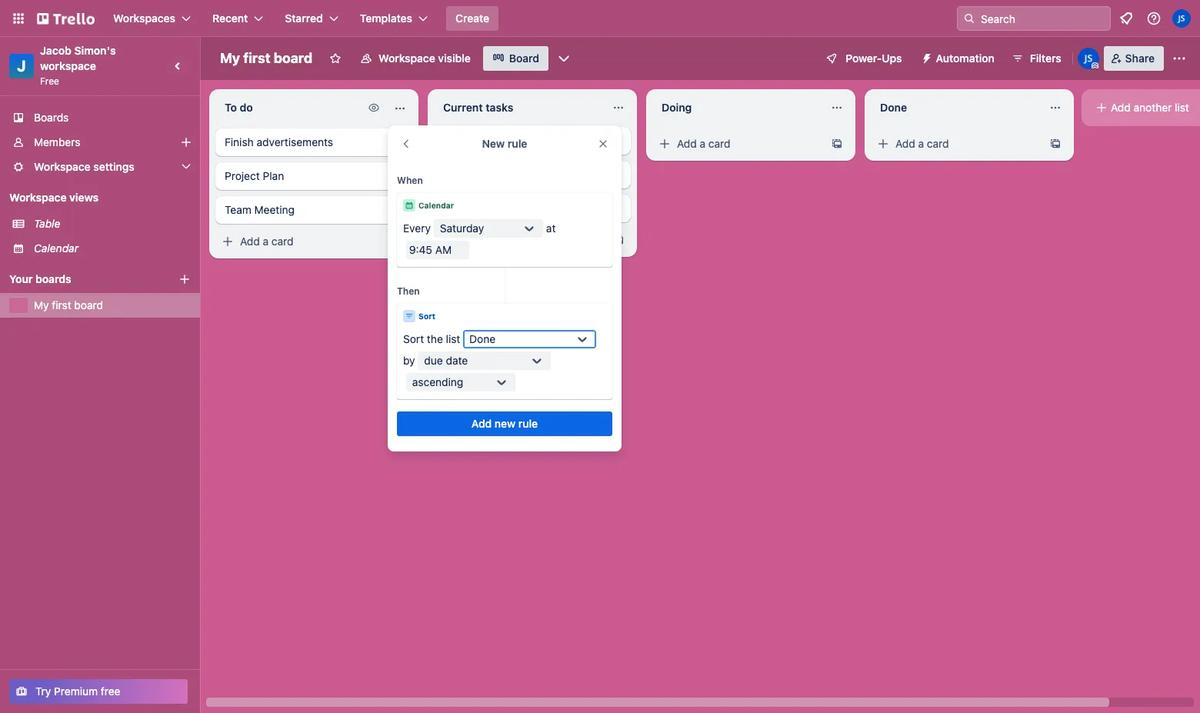 Task type: describe. For each thing, give the bounding box(es) containing it.
advertisements for current tasks text field
[[475, 134, 552, 147]]

open information menu image
[[1146, 11, 1162, 26]]

Doing text field
[[652, 95, 822, 120]]

a for the left create from template… image
[[481, 233, 487, 246]]

a for create from template… image for doing text box
[[700, 137, 706, 150]]

project
[[225, 169, 260, 182]]

finish advertisements link for to do text field
[[215, 128, 412, 156]]

star or unstar board image
[[329, 52, 342, 65]]

0 vertical spatial calendar
[[419, 201, 454, 210]]

recent button
[[203, 6, 273, 31]]

automation
[[936, 52, 995, 65]]

back to home image
[[37, 6, 95, 31]]

views
[[69, 191, 99, 204]]

simon's
[[74, 44, 116, 57]]

templates
[[360, 12, 412, 25]]

power-ups
[[846, 52, 902, 65]]

search image
[[963, 12, 976, 25]]

due
[[424, 354, 443, 367]]

advertisements for to do text field
[[257, 135, 333, 148]]

list for sort the list
[[446, 332, 460, 345]]

0 notifications image
[[1117, 9, 1136, 28]]

jacob simon's workspace free
[[40, 44, 119, 87]]

jacob
[[40, 44, 71, 57]]

Board name text field
[[212, 46, 320, 71]]

add a card link for create from template… image associated with the done text box
[[871, 133, 1043, 155]]

create from template… image for the done text box
[[1049, 138, 1062, 150]]

another
[[1134, 101, 1172, 114]]

starred button
[[276, 6, 348, 31]]

a for create from template… image associated with the done text box
[[918, 137, 924, 150]]

add for create from template… icon
[[240, 235, 260, 248]]

add a card for the left create from template… image
[[459, 233, 512, 246]]

board inside text box
[[274, 50, 312, 66]]

add another list link
[[1088, 95, 1200, 120]]

add for create from template… image associated with the done text box
[[896, 137, 915, 150]]

add new rule button
[[397, 412, 612, 436]]

1 vertical spatial first
[[52, 299, 71, 312]]

0 vertical spatial rule
[[508, 137, 527, 150]]

at
[[546, 222, 556, 235]]

sm image inside automation button
[[915, 46, 936, 68]]

add inside button
[[472, 417, 492, 430]]

meeting for team meeting link associated with the left create from template… image
[[473, 202, 513, 215]]

done
[[469, 332, 496, 345]]

workspace settings
[[34, 160, 135, 173]]

add a card for create from template… icon
[[240, 235, 294, 248]]

your
[[9, 272, 33, 285]]

new
[[482, 137, 505, 150]]

this member is an admin of this board. image
[[1092, 62, 1098, 69]]

sort the list
[[403, 332, 460, 345]]

create from template… image
[[394, 235, 406, 248]]

share button
[[1104, 46, 1164, 71]]

team for team meeting link associated with the left create from template… image
[[443, 202, 470, 215]]

workspace for workspace settings
[[34, 160, 91, 173]]

card for create from template… image for doing text box
[[709, 137, 731, 150]]

then
[[397, 285, 420, 297]]

workspace views
[[9, 191, 99, 204]]

starred
[[285, 12, 323, 25]]

new
[[495, 417, 516, 430]]

boards link
[[0, 105, 200, 130]]

when
[[397, 175, 423, 186]]

add for the left create from template… image
[[459, 233, 478, 246]]

ascending
[[412, 375, 463, 389]]

try premium free button
[[9, 679, 188, 704]]

add new rule
[[472, 417, 538, 430]]

jacob simon's workspace link
[[40, 44, 119, 72]]

add a card link for create from template… icon
[[215, 231, 388, 252]]

workspace navigation collapse icon image
[[168, 55, 189, 77]]

sort for sort the list
[[403, 332, 424, 345]]

visible
[[438, 52, 471, 65]]

add a card link for create from template… image for doing text box
[[652, 133, 825, 155]]

workspace for workspace views
[[9, 191, 67, 204]]

card for the left create from template… image
[[490, 233, 512, 246]]

j
[[17, 57, 26, 75]]

rule inside button
[[518, 417, 538, 430]]

the
[[427, 332, 443, 345]]

filters
[[1030, 52, 1062, 65]]

0 horizontal spatial create from template… image
[[612, 234, 625, 246]]

meeting for team meeting link for create from template… icon
[[254, 203, 295, 216]]

by
[[403, 354, 415, 367]]

workspace settings button
[[0, 155, 200, 179]]

1 vertical spatial my first board
[[34, 299, 103, 312]]

add a card for create from template… image associated with the done text box
[[896, 137, 949, 150]]

project plan
[[225, 169, 284, 182]]

sort for sort
[[419, 312, 436, 321]]

Done text field
[[871, 95, 1040, 120]]

my inside text box
[[220, 50, 240, 66]]

every
[[403, 222, 431, 235]]

my first board link
[[34, 298, 191, 313]]

recent
[[212, 12, 248, 25]]



Task type: vqa. For each thing, say whether or not it's contained in the screenshot.
the advertisements associated with 'To do' text box
yes



Task type: locate. For each thing, give the bounding box(es) containing it.
settings
[[93, 160, 135, 173]]

list right the
[[446, 332, 460, 345]]

card
[[709, 137, 731, 150], [927, 137, 949, 150], [490, 233, 512, 246], [272, 235, 294, 248]]

workspaces
[[113, 12, 175, 25]]

1 horizontal spatial jacob simon (jacobsimon16) image
[[1173, 9, 1191, 28]]

Search field
[[976, 7, 1110, 30]]

1 vertical spatial workspace
[[34, 160, 91, 173]]

board link
[[483, 46, 549, 71]]

sm image
[[915, 46, 936, 68], [366, 100, 382, 115], [1094, 100, 1110, 115], [876, 136, 891, 152], [439, 232, 454, 248], [220, 234, 235, 249]]

workspace
[[40, 59, 96, 72]]

finish
[[443, 134, 472, 147], [225, 135, 254, 148]]

create button
[[446, 6, 499, 31]]

meeting down plan
[[254, 203, 295, 216]]

1 horizontal spatial team
[[443, 202, 470, 215]]

add a card down plan
[[240, 235, 294, 248]]

boards
[[35, 272, 71, 285]]

board down starred
[[274, 50, 312, 66]]

add a card for create from template… image for doing text box
[[677, 137, 731, 150]]

0 vertical spatial first
[[243, 50, 270, 66]]

primary element
[[0, 0, 1200, 37]]

show menu image
[[1172, 51, 1187, 66]]

workspaces button
[[104, 6, 200, 31]]

team meeting for team meeting link associated with the left create from template… image
[[443, 202, 513, 215]]

add a card right sm image
[[677, 137, 731, 150]]

0 horizontal spatial advertisements
[[257, 135, 333, 148]]

workspace visible
[[379, 52, 471, 65]]

0 vertical spatial my
[[220, 50, 240, 66]]

team meeting
[[443, 202, 513, 215], [225, 203, 295, 216]]

0 horizontal spatial list
[[446, 332, 460, 345]]

ups
[[882, 52, 902, 65]]

0 vertical spatial my first board
[[220, 50, 312, 66]]

add right sm image
[[677, 137, 697, 150]]

members link
[[0, 130, 200, 155]]

board down your boards with 1 items "element"
[[74, 299, 103, 312]]

a down the done text box
[[918, 137, 924, 150]]

jacob simon (jacobsimon16) image right filters
[[1078, 48, 1099, 69]]

members
[[34, 135, 80, 148]]

calendar down table
[[34, 242, 78, 255]]

2 vertical spatial workspace
[[9, 191, 67, 204]]

card down the done text box
[[927, 137, 949, 150]]

team for team meeting link for create from template… icon
[[225, 203, 251, 216]]

my first board inside text box
[[220, 50, 312, 66]]

new rule
[[482, 137, 527, 150]]

team meeting up saturday
[[443, 202, 513, 215]]

advertisements down to do text field
[[257, 135, 333, 148]]

team meeting link down new rule
[[434, 195, 631, 222]]

meeting up saturday
[[473, 202, 513, 215]]

workspace for workspace visible
[[379, 52, 435, 65]]

list inside add another list link
[[1175, 101, 1189, 114]]

1 horizontal spatial meeting
[[473, 202, 513, 215]]

customize views image
[[556, 51, 572, 66]]

create
[[456, 12, 489, 25]]

1 vertical spatial board
[[74, 299, 103, 312]]

create from template… image
[[831, 138, 843, 150], [1049, 138, 1062, 150], [612, 234, 625, 246]]

1 horizontal spatial list
[[1175, 101, 1189, 114]]

1 horizontal spatial create from template… image
[[831, 138, 843, 150]]

1 vertical spatial sort
[[403, 332, 424, 345]]

finish advertisements up plan
[[225, 135, 333, 148]]

1 vertical spatial list
[[446, 332, 460, 345]]

calendar up every
[[419, 201, 454, 210]]

0 vertical spatial board
[[274, 50, 312, 66]]

card for create from template… image associated with the done text box
[[927, 137, 949, 150]]

board
[[509, 52, 539, 65]]

board
[[274, 50, 312, 66], [74, 299, 103, 312]]

0 vertical spatial sort
[[419, 312, 436, 321]]

team meeting down project plan at the left top of the page
[[225, 203, 295, 216]]

workspace visible button
[[351, 46, 480, 71]]

finish advertisements for current tasks text field
[[443, 134, 552, 147]]

power-ups button
[[815, 46, 911, 71]]

card right saturday
[[490, 233, 512, 246]]

1 horizontal spatial finish advertisements
[[443, 134, 552, 147]]

boards
[[34, 111, 69, 124]]

advertisements down current tasks text field
[[475, 134, 552, 147]]

first
[[243, 50, 270, 66], [52, 299, 71, 312]]

0 horizontal spatial jacob simon (jacobsimon16) image
[[1078, 48, 1099, 69]]

add a card
[[677, 137, 731, 150], [896, 137, 949, 150], [459, 233, 512, 246], [240, 235, 294, 248]]

None text field
[[406, 241, 470, 259]]

team meeting link down project plan link
[[215, 196, 412, 224]]

Current tasks text field
[[434, 95, 603, 120]]

calendar
[[419, 201, 454, 210], [34, 242, 78, 255]]

meeting
[[473, 202, 513, 215], [254, 203, 295, 216]]

jacob simon (jacobsimon16) image right 'open information menu' image
[[1173, 9, 1191, 28]]

filters button
[[1007, 46, 1066, 71]]

0 horizontal spatial team meeting
[[225, 203, 295, 216]]

add
[[1111, 101, 1131, 114], [677, 137, 697, 150], [896, 137, 915, 150], [459, 233, 478, 246], [240, 235, 260, 248], [472, 417, 492, 430]]

finish up project
[[225, 135, 254, 148]]

my down "recent"
[[220, 50, 240, 66]]

templates button
[[351, 6, 437, 31]]

date
[[446, 354, 468, 367]]

card down doing text box
[[709, 137, 731, 150]]

team meeting link for create from template… icon
[[215, 196, 412, 224]]

1 horizontal spatial team meeting
[[443, 202, 513, 215]]

finish left new
[[443, 134, 472, 147]]

workspace
[[379, 52, 435, 65], [34, 160, 91, 173], [9, 191, 67, 204]]

1 horizontal spatial team meeting link
[[434, 195, 631, 222]]

due date
[[424, 354, 468, 367]]

finish advertisements link for current tasks text field
[[434, 127, 631, 155]]

jacob simon (jacobsimon16) image
[[1173, 9, 1191, 28], [1078, 48, 1099, 69]]

add another list
[[1111, 101, 1189, 114]]

finish advertisements link down current tasks text field
[[434, 127, 631, 155]]

add a card down the done text box
[[896, 137, 949, 150]]

0 horizontal spatial my first board
[[34, 299, 103, 312]]

0 horizontal spatial meeting
[[254, 203, 295, 216]]

finish for current tasks text field
[[443, 134, 472, 147]]

0 vertical spatial list
[[1175, 101, 1189, 114]]

add down project plan at the left top of the page
[[240, 235, 260, 248]]

finish advertisements link up project plan link
[[215, 128, 412, 156]]

1 vertical spatial rule
[[518, 417, 538, 430]]

sort up sort the list
[[419, 312, 436, 321]]

first down boards
[[52, 299, 71, 312]]

1 vertical spatial my
[[34, 299, 49, 312]]

a
[[700, 137, 706, 150], [918, 137, 924, 150], [481, 233, 487, 246], [263, 235, 269, 248]]

your boards
[[9, 272, 71, 285]]

2 horizontal spatial create from template… image
[[1049, 138, 1062, 150]]

add right every
[[459, 233, 478, 246]]

first down recent dropdown button
[[243, 50, 270, 66]]

team down project
[[225, 203, 251, 216]]

finish for to do text field
[[225, 135, 254, 148]]

0 horizontal spatial finish
[[225, 135, 254, 148]]

table link
[[34, 216, 191, 232]]

workspace down templates dropdown button
[[379, 52, 435, 65]]

0 horizontal spatial first
[[52, 299, 71, 312]]

my
[[220, 50, 240, 66], [34, 299, 49, 312]]

my first board down recent dropdown button
[[220, 50, 312, 66]]

add a card left at
[[459, 233, 512, 246]]

sm image
[[657, 136, 672, 152]]

rule
[[508, 137, 527, 150], [518, 417, 538, 430]]

a left at
[[481, 233, 487, 246]]

list right another
[[1175, 101, 1189, 114]]

share
[[1125, 52, 1155, 65]]

team up saturday
[[443, 202, 470, 215]]

1 vertical spatial calendar
[[34, 242, 78, 255]]

sort left the
[[403, 332, 424, 345]]

finish advertisements down current tasks text field
[[443, 134, 552, 147]]

team meeting for team meeting link for create from template… icon
[[225, 203, 295, 216]]

finish advertisements
[[443, 134, 552, 147], [225, 135, 333, 148]]

advertisements
[[475, 134, 552, 147], [257, 135, 333, 148]]

add down the done text box
[[896, 137, 915, 150]]

card for create from template… icon
[[272, 235, 294, 248]]

list
[[1175, 101, 1189, 114], [446, 332, 460, 345]]

add left another
[[1111, 101, 1131, 114]]

power-
[[846, 52, 882, 65]]

1 horizontal spatial board
[[274, 50, 312, 66]]

workspace inside popup button
[[34, 160, 91, 173]]

list for add another list
[[1175, 101, 1189, 114]]

my first board down your boards with 1 items "element"
[[34, 299, 103, 312]]

1 horizontal spatial my first board
[[220, 50, 312, 66]]

1 horizontal spatial my
[[220, 50, 240, 66]]

my first board
[[220, 50, 312, 66], [34, 299, 103, 312]]

add left new
[[472, 417, 492, 430]]

first inside text box
[[243, 50, 270, 66]]

0 vertical spatial workspace
[[379, 52, 435, 65]]

my down your boards
[[34, 299, 49, 312]]

try premium free
[[35, 685, 120, 698]]

table
[[34, 217, 60, 230]]

try
[[35, 685, 51, 698]]

0 horizontal spatial team
[[225, 203, 251, 216]]

finish advertisements for to do text field
[[225, 135, 333, 148]]

calendar link
[[34, 241, 191, 256]]

1 horizontal spatial finish advertisements link
[[434, 127, 631, 155]]

free
[[101, 685, 120, 698]]

1 vertical spatial jacob simon (jacobsimon16) image
[[1078, 48, 1099, 69]]

saturday
[[440, 222, 484, 235]]

1 horizontal spatial advertisements
[[475, 134, 552, 147]]

plan
[[263, 169, 284, 182]]

team meeting link for the left create from template… image
[[434, 195, 631, 222]]

0 horizontal spatial my
[[34, 299, 49, 312]]

premium
[[54, 685, 98, 698]]

a down plan
[[263, 235, 269, 248]]

free
[[40, 75, 59, 87]]

sort
[[419, 312, 436, 321], [403, 332, 424, 345]]

a right sm image
[[700, 137, 706, 150]]

add a card link for the left create from template… image
[[434, 229, 606, 251]]

project plan link
[[215, 162, 412, 190]]

To do text field
[[215, 95, 360, 120]]

0 horizontal spatial board
[[74, 299, 103, 312]]

a for create from template… icon
[[263, 235, 269, 248]]

0 horizontal spatial finish advertisements link
[[215, 128, 412, 156]]

workspace up table
[[9, 191, 67, 204]]

sm image inside add another list link
[[1094, 100, 1110, 115]]

1 horizontal spatial first
[[243, 50, 270, 66]]

automation button
[[915, 46, 1004, 71]]

workspace down "members" in the left of the page
[[34, 160, 91, 173]]

0 vertical spatial jacob simon (jacobsimon16) image
[[1173, 9, 1191, 28]]

0 horizontal spatial team meeting link
[[215, 196, 412, 224]]

0 horizontal spatial calendar
[[34, 242, 78, 255]]

your boards with 1 items element
[[9, 270, 155, 289]]

add for create from template… image for doing text box
[[677, 137, 697, 150]]

1 horizontal spatial finish
[[443, 134, 472, 147]]

card down plan
[[272, 235, 294, 248]]

1 horizontal spatial calendar
[[419, 201, 454, 210]]

team
[[443, 202, 470, 215], [225, 203, 251, 216]]

create from template… image for doing text box
[[831, 138, 843, 150]]

j link
[[9, 54, 34, 78]]

add a card link
[[652, 133, 825, 155], [871, 133, 1043, 155], [434, 229, 606, 251], [215, 231, 388, 252]]

add board image
[[179, 273, 191, 285]]

finish advertisements link
[[434, 127, 631, 155], [215, 128, 412, 156]]

0 horizontal spatial finish advertisements
[[225, 135, 333, 148]]

team meeting link
[[434, 195, 631, 222], [215, 196, 412, 224]]

workspace inside "button"
[[379, 52, 435, 65]]



